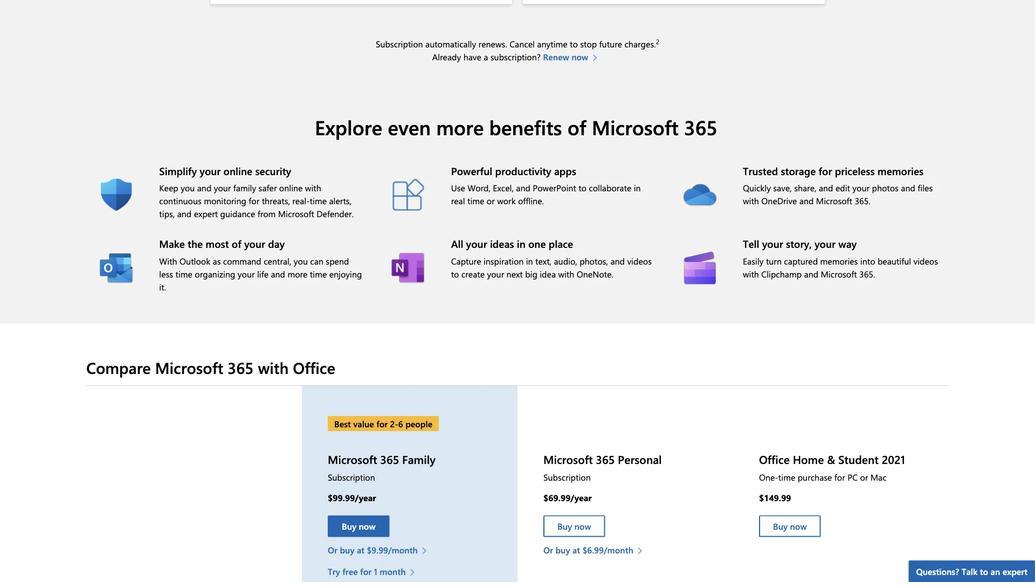 Task type: locate. For each thing, give the bounding box(es) containing it.
time inside office home & student 2021 one-time purchase for pc or mac
[[779, 472, 796, 483]]

powerful
[[451, 164, 493, 178]]

$69.99/year
[[544, 492, 592, 504]]

0 horizontal spatial memories
[[821, 255, 859, 267]]

cancel
[[510, 38, 535, 50]]

2 buy from the left
[[558, 521, 572, 532]]

1 or from the left
[[328, 545, 338, 556]]

less
[[159, 268, 173, 280]]

in
[[634, 182, 641, 194], [517, 237, 526, 251], [526, 255, 533, 267]]

your
[[200, 164, 221, 178], [214, 182, 231, 194], [853, 182, 870, 194], [244, 237, 265, 251], [466, 237, 488, 251], [763, 237, 784, 251], [815, 237, 836, 251], [238, 268, 255, 280], [487, 268, 505, 280]]

at left $6.99/month
[[573, 545, 581, 556]]

now inside subscription automatically renews. cancel anytime to stop future charges. 2 already have a subscription? renew now
[[572, 51, 589, 62]]

more up powerful
[[437, 113, 484, 140]]

0 vertical spatial memories
[[878, 164, 924, 178]]

1 vertical spatial or
[[861, 472, 869, 483]]

use
[[451, 182, 465, 194]]

subscription up $99.99/year
[[328, 472, 375, 483]]

buy left $6.99/month
[[556, 545, 571, 556]]

1 horizontal spatial buy
[[556, 545, 571, 556]]

$9.99/month
[[367, 545, 418, 556]]

online up family
[[224, 164, 253, 178]]

now down stop
[[572, 51, 589, 62]]

an
[[991, 566, 1001, 578]]

questions? talk to an expert
[[917, 566, 1028, 578]]

time inside powerful productivity apps use word, excel, and powerpoint to collaborate in real time or work offline.
[[468, 195, 485, 207]]

your inside trusted storage for priceless memories quickly save, share, and edit your photos and files with onedrive and microsoft 365.
[[853, 182, 870, 194]]

for left pc
[[835, 472, 846, 483]]

1 buy now link from the left
[[328, 516, 390, 538]]

1 horizontal spatial of
[[568, 113, 587, 140]]

most
[[206, 237, 229, 251]]

or right pc
[[861, 472, 869, 483]]

and down central,
[[271, 268, 285, 280]]

0 horizontal spatial office
[[293, 357, 335, 378]]

microsoft 365 personal subscription
[[544, 452, 662, 483]]

personal
[[618, 452, 662, 468]]

1 horizontal spatial buy now link
[[544, 516, 606, 538]]

1 horizontal spatial buy
[[558, 521, 572, 532]]

and right "photos,"
[[611, 255, 625, 267]]

microsoft inside trusted storage for priceless memories quickly save, share, and edit your photos and files with onedrive and microsoft 365.
[[817, 195, 853, 207]]

microsoft inside tell your story, your way easily turn captured memories into beautiful videos with clipchamp and microsoft 365.
[[821, 268, 858, 280]]

guidance
[[220, 208, 255, 220]]

for for try
[[360, 566, 372, 578]]

buy now
[[342, 521, 376, 532], [558, 521, 592, 532], [774, 521, 807, 532]]

subscription left automatically on the top left
[[376, 38, 423, 50]]

work
[[497, 195, 516, 207]]

time down word,
[[468, 195, 485, 207]]

life
[[257, 268, 269, 280]]

and inside powerful productivity apps use word, excel, and powerpoint to collaborate in real time or work offline.
[[516, 182, 531, 194]]

365. down priceless at the top
[[855, 195, 871, 207]]

1 buy from the left
[[342, 521, 357, 532]]

expert right an at the bottom of the page
[[1003, 566, 1028, 578]]

safer
[[259, 182, 277, 194]]

1 vertical spatial you
[[294, 255, 308, 267]]

renew now link
[[543, 50, 603, 63]]

1 horizontal spatial more
[[437, 113, 484, 140]]

expert inside simplify your online security keep you and your family safer online with continuous monitoring for threats, real-time alerts, tips, and expert guidance from microsoft defender.
[[194, 208, 218, 220]]

1 horizontal spatial office
[[760, 452, 790, 468]]

renew
[[543, 51, 570, 62]]

2-
[[390, 418, 399, 430]]

1 vertical spatial more
[[288, 268, 308, 280]]

0 horizontal spatial expert
[[194, 208, 218, 220]]

questions? talk to an expert button
[[909, 561, 1036, 583]]

expert inside dropdown button
[[1003, 566, 1028, 578]]

all your ideas in one place capture inspiration in text, audio, photos, and videos to create your next big idea with onenote.
[[451, 237, 652, 280]]

to inside subscription automatically renews. cancel anytime to stop future charges. 2 already have a subscription? renew now
[[570, 38, 578, 50]]

you inside simplify your online security keep you and your family safer online with continuous monitoring for threats, real-time alerts, tips, and expert guidance from microsoft defender.
[[181, 182, 195, 194]]

memories inside trusted storage for priceless memories quickly save, share, and edit your photos and files with onedrive and microsoft 365.
[[878, 164, 924, 178]]

for for trusted
[[819, 164, 833, 178]]

1 vertical spatial of
[[232, 237, 242, 251]]

free
[[343, 566, 358, 578]]

2 at from the left
[[573, 545, 581, 556]]

and
[[197, 182, 212, 194], [516, 182, 531, 194], [819, 182, 834, 194], [902, 182, 916, 194], [800, 195, 814, 207], [177, 208, 192, 220], [611, 255, 625, 267], [271, 268, 285, 280]]

1 horizontal spatial buy now
[[558, 521, 592, 532]]

subscription inside microsoft 365 family subscription
[[328, 472, 375, 483]]

buy now link up or buy at $9.99/month
[[328, 516, 390, 538]]

you
[[181, 182, 195, 194], [294, 255, 308, 267]]

buy now down $149.99
[[774, 521, 807, 532]]

365. down into
[[860, 268, 876, 280]]

2 horizontal spatial buy now link
[[760, 516, 821, 538]]

value
[[353, 418, 374, 430]]

2 buy from the left
[[556, 545, 571, 556]]

productivity
[[495, 164, 552, 178]]

family
[[402, 452, 436, 468]]

home
[[793, 452, 825, 468]]

videos right "photos,"
[[628, 255, 652, 267]]

subscription up $69.99/year in the right bottom of the page
[[544, 472, 591, 483]]

microsoft 365 family subscription
[[328, 452, 436, 483]]

0 vertical spatial or
[[487, 195, 495, 207]]

your left way at right
[[815, 237, 836, 251]]

videos right beautiful
[[914, 255, 939, 267]]

1 buy from the left
[[340, 545, 355, 556]]

to inside powerful productivity apps use word, excel, and powerpoint to collaborate in real time or work offline.
[[579, 182, 587, 194]]

2 or from the left
[[544, 545, 554, 556]]

0 horizontal spatial online
[[224, 164, 253, 178]]

2 horizontal spatial in
[[634, 182, 641, 194]]

1 horizontal spatial you
[[294, 255, 308, 267]]

or
[[328, 545, 338, 556], [544, 545, 554, 556]]

0 vertical spatial office
[[293, 357, 335, 378]]

you up continuous
[[181, 182, 195, 194]]

1 vertical spatial expert
[[1003, 566, 1028, 578]]

0 horizontal spatial buy now link
[[328, 516, 390, 538]]

videos
[[628, 255, 652, 267], [914, 255, 939, 267]]

1 vertical spatial in
[[517, 237, 526, 251]]

your down priceless at the top
[[853, 182, 870, 194]]

try free for 1 month link
[[328, 566, 421, 579]]

0 horizontal spatial or
[[328, 545, 338, 556]]

0 horizontal spatial buy
[[340, 545, 355, 556]]

2 horizontal spatial buy
[[774, 521, 788, 532]]

with inside tell your story, your way easily turn captured memories into beautiful videos with clipchamp and microsoft 365.
[[743, 268, 760, 280]]

memories up 'photos'
[[878, 164, 924, 178]]

0 horizontal spatial or
[[487, 195, 495, 207]]

memories
[[878, 164, 924, 178], [821, 255, 859, 267]]

videos inside tell your story, your way easily turn captured memories into beautiful videos with clipchamp and microsoft 365.
[[914, 255, 939, 267]]

to up renew now link
[[570, 38, 578, 50]]

at up try free for 1 month
[[357, 545, 365, 556]]

microsoft inside simplify your online security keep you and your family safer online with continuous monitoring for threats, real-time alerts, tips, and expert guidance from microsoft defender.
[[278, 208, 314, 220]]

0 horizontal spatial subscription
[[328, 472, 375, 483]]

0 horizontal spatial of
[[232, 237, 242, 251]]

buy now link up or buy at $6.99/month
[[544, 516, 606, 538]]

tell
[[743, 237, 760, 251]]

0 horizontal spatial buy now
[[342, 521, 376, 532]]

subscription inside microsoft 365 personal subscription
[[544, 472, 591, 483]]

already
[[433, 51, 461, 62]]

for inside simplify your online security keep you and your family safer online with continuous monitoring for threats, real-time alerts, tips, and expert guidance from microsoft defender.
[[249, 195, 260, 207]]

buy down $149.99
[[774, 521, 788, 532]]

1 horizontal spatial subscription
[[376, 38, 423, 50]]

spend
[[326, 255, 349, 267]]

now up or buy at $9.99/month
[[359, 521, 376, 532]]

defender.
[[317, 208, 354, 220]]

for left the 1
[[360, 566, 372, 578]]

security
[[255, 164, 291, 178]]

now
[[572, 51, 589, 62], [359, 521, 376, 532], [575, 521, 592, 532], [791, 521, 807, 532]]

0 vertical spatial 365.
[[855, 195, 871, 207]]

buy down $69.99/year in the right bottom of the page
[[558, 521, 572, 532]]

for inside trusted storage for priceless memories quickly save, share, and edit your photos and files with onedrive and microsoft 365.
[[819, 164, 833, 178]]

for left the 2-
[[377, 418, 388, 430]]

for
[[819, 164, 833, 178], [249, 195, 260, 207], [377, 418, 388, 430], [835, 472, 846, 483], [360, 566, 372, 578]]

0 horizontal spatial more
[[288, 268, 308, 280]]

you inside make the most of your day with outlook as command central, you can spend less time organizing your life and more time enjoying it.
[[294, 255, 308, 267]]

1 vertical spatial 365.
[[860, 268, 876, 280]]

1 horizontal spatial in
[[526, 255, 533, 267]]

or
[[487, 195, 495, 207], [861, 472, 869, 483]]

with
[[305, 182, 321, 194], [743, 195, 760, 207], [559, 268, 575, 280], [743, 268, 760, 280], [258, 357, 289, 378]]

0 vertical spatial you
[[181, 182, 195, 194]]

1 at from the left
[[357, 545, 365, 556]]

and left files
[[902, 182, 916, 194]]

memories down way at right
[[821, 255, 859, 267]]

idea
[[540, 268, 556, 280]]

future
[[600, 38, 623, 50]]

to down capture
[[451, 268, 459, 280]]

for right storage at the right of the page
[[819, 164, 833, 178]]

with inside simplify your online security keep you and your family safer online with continuous monitoring for threats, real-time alerts, tips, and expert guidance from microsoft defender.
[[305, 182, 321, 194]]

text,
[[536, 255, 552, 267]]

time up $149.99
[[779, 472, 796, 483]]

in left one
[[517, 237, 526, 251]]

365.
[[855, 195, 871, 207], [860, 268, 876, 280]]

1 horizontal spatial videos
[[914, 255, 939, 267]]

family
[[233, 182, 256, 194]]

try
[[328, 566, 340, 578]]

buy now up or buy at $6.99/month
[[558, 521, 592, 532]]

time up defender.
[[310, 195, 327, 207]]

online
[[224, 164, 253, 178], [279, 182, 303, 194]]

one-
[[760, 472, 779, 483]]

2 horizontal spatial subscription
[[544, 472, 591, 483]]

expert down the monitoring
[[194, 208, 218, 220]]

for inside try free for 1 month link
[[360, 566, 372, 578]]

ideas
[[490, 237, 514, 251]]

memories inside tell your story, your way easily turn captured memories into beautiful videos with clipchamp and microsoft 365.
[[821, 255, 859, 267]]

buy
[[340, 545, 355, 556], [556, 545, 571, 556]]

more inside make the most of your day with outlook as command central, you can spend less time organizing your life and more time enjoying it.
[[288, 268, 308, 280]]

buy now link down $149.99
[[760, 516, 821, 538]]

one
[[529, 237, 546, 251]]

powerpoint
[[533, 182, 577, 194]]

for down family
[[249, 195, 260, 207]]

buy now up or buy at $9.99/month
[[342, 521, 376, 532]]

time
[[310, 195, 327, 207], [468, 195, 485, 207], [176, 268, 193, 280], [310, 268, 327, 280], [779, 472, 796, 483]]

1 horizontal spatial or
[[861, 472, 869, 483]]

1 horizontal spatial online
[[279, 182, 303, 194]]

0 horizontal spatial at
[[357, 545, 365, 556]]

1 horizontal spatial expert
[[1003, 566, 1028, 578]]

0 horizontal spatial in
[[517, 237, 526, 251]]

into
[[861, 255, 876, 267]]

1 horizontal spatial or
[[544, 545, 554, 556]]

to
[[570, 38, 578, 50], [579, 182, 587, 194], [451, 268, 459, 280], [981, 566, 989, 578]]

in right collaborate
[[634, 182, 641, 194]]

1 vertical spatial office
[[760, 452, 790, 468]]

0 horizontal spatial you
[[181, 182, 195, 194]]

and up offline. on the top
[[516, 182, 531, 194]]

compare
[[86, 357, 151, 378]]

it.
[[159, 281, 166, 293]]

your right all
[[466, 237, 488, 251]]

to left an at the bottom of the page
[[981, 566, 989, 578]]

buy down $99.99/year
[[342, 521, 357, 532]]

to inside all your ideas in one place capture inspiration in text, audio, photos, and videos to create your next big idea with onenote.
[[451, 268, 459, 280]]

you left can on the top left of page
[[294, 255, 308, 267]]

or buy at $9.99/month button
[[328, 544, 433, 557]]

office inside office home & student 2021 one-time purchase for pc or mac
[[760, 452, 790, 468]]

of up command
[[232, 237, 242, 251]]

0 horizontal spatial buy
[[342, 521, 357, 532]]

priceless
[[835, 164, 875, 178]]

for for best
[[377, 418, 388, 430]]

more down central,
[[288, 268, 308, 280]]

subscription
[[376, 38, 423, 50], [328, 472, 375, 483], [544, 472, 591, 483]]

1 vertical spatial memories
[[821, 255, 859, 267]]

beautiful
[[878, 255, 912, 267]]

365
[[685, 113, 718, 140], [228, 357, 254, 378], [380, 452, 399, 468], [596, 452, 615, 468]]

1 horizontal spatial memories
[[878, 164, 924, 178]]

to left collaborate
[[579, 182, 587, 194]]

0 vertical spatial in
[[634, 182, 641, 194]]

trusted
[[743, 164, 779, 178]]

subscription for family
[[328, 472, 375, 483]]

2 horizontal spatial buy now
[[774, 521, 807, 532]]

0 vertical spatial of
[[568, 113, 587, 140]]

0 horizontal spatial videos
[[628, 255, 652, 267]]

in up big
[[526, 255, 533, 267]]

turn
[[767, 255, 782, 267]]

online up real-
[[279, 182, 303, 194]]

save,
[[774, 182, 792, 194]]

try free for 1 month
[[328, 566, 406, 578]]

as
[[213, 255, 221, 267]]

1 horizontal spatial at
[[573, 545, 581, 556]]

of up "apps"
[[568, 113, 587, 140]]

0 vertical spatial expert
[[194, 208, 218, 220]]

or for microsoft 365 family
[[328, 545, 338, 556]]

1 vertical spatial online
[[279, 182, 303, 194]]

monitoring
[[204, 195, 247, 207]]

2 videos from the left
[[914, 255, 939, 267]]

1 videos from the left
[[628, 255, 652, 267]]

the
[[188, 237, 203, 251]]

buy up free at the bottom left of page
[[340, 545, 355, 556]]

tell your story, your way easily turn captured memories into beautiful videos with clipchamp and microsoft 365.
[[743, 237, 939, 280]]

student
[[839, 452, 879, 468]]

or left work
[[487, 195, 495, 207]]

time down outlook
[[176, 268, 193, 280]]



Task type: vqa. For each thing, say whether or not it's contained in the screenshot.
third user/month from right
no



Task type: describe. For each thing, give the bounding box(es) containing it.
your up command
[[244, 237, 265, 251]]

renews.
[[479, 38, 508, 50]]

$149.99
[[760, 492, 792, 504]]

next
[[507, 268, 523, 280]]

subscription?
[[491, 51, 541, 62]]

compare microsoft 365 with office
[[86, 357, 335, 378]]

3 buy now link from the left
[[760, 516, 821, 538]]

0 vertical spatial online
[[224, 164, 253, 178]]

of inside make the most of your day with outlook as command central, you can spend less time organizing your life and more time enjoying it.
[[232, 237, 242, 251]]

or for subscription
[[544, 545, 554, 556]]

audio,
[[554, 255, 578, 267]]

storage
[[781, 164, 816, 178]]

capture
[[451, 255, 481, 267]]

now down $149.99
[[791, 521, 807, 532]]

at for subscription
[[573, 545, 581, 556]]

with
[[159, 255, 177, 267]]

real-
[[293, 195, 310, 207]]

in inside powerful productivity apps use word, excel, and powerpoint to collaborate in real time or work offline.
[[634, 182, 641, 194]]

way
[[839, 237, 857, 251]]

collaborate
[[589, 182, 632, 194]]

2 vertical spatial in
[[526, 255, 533, 267]]

and inside all your ideas in one place capture inspiration in text, audio, photos, and videos to create your next big idea with onenote.
[[611, 255, 625, 267]]

charges.
[[625, 38, 656, 50]]

2021
[[882, 452, 906, 468]]

threats,
[[262, 195, 290, 207]]

easily
[[743, 255, 764, 267]]

a
[[484, 51, 488, 62]]

2 buy now from the left
[[558, 521, 592, 532]]

best value for 2-6 people
[[334, 418, 433, 430]]

explore even more benefits of microsoft 365
[[315, 113, 721, 140]]

and left the edit
[[819, 182, 834, 194]]

stop
[[581, 38, 597, 50]]

clipchamp and
[[762, 268, 819, 280]]

buy for microsoft 365 family
[[340, 545, 355, 556]]

and down share,
[[800, 195, 814, 207]]

trusted storage for priceless memories quickly save, share, and edit your photos and files with onedrive and microsoft 365.
[[743, 164, 933, 207]]

command
[[223, 255, 262, 267]]

make
[[159, 237, 185, 251]]

now up or buy at $6.99/month
[[575, 521, 592, 532]]

simplify
[[159, 164, 197, 178]]

your down inspiration
[[487, 268, 505, 280]]

with inside trusted storage for priceless memories quickly save, share, and edit your photos and files with onedrive and microsoft 365.
[[743, 195, 760, 207]]

buy for subscription
[[556, 545, 571, 556]]

can
[[310, 255, 324, 267]]

your down command
[[238, 268, 255, 280]]

&
[[828, 452, 836, 468]]

best
[[334, 418, 351, 430]]

photos
[[873, 182, 899, 194]]

with inside all your ideas in one place capture inspiration in text, audio, photos, and videos to create your next big idea with onenote.
[[559, 268, 575, 280]]

videos inside all your ideas in one place capture inspiration in text, audio, photos, and videos to create your next big idea with onenote.
[[628, 255, 652, 267]]

create
[[462, 268, 485, 280]]

your up the monitoring
[[214, 182, 231, 194]]

purchase
[[798, 472, 833, 483]]

automatically
[[426, 38, 476, 50]]

onedrive
[[762, 195, 798, 207]]

people
[[406, 418, 433, 430]]

have
[[464, 51, 482, 62]]

office home & student 2021 one-time purchase for pc or mac
[[760, 452, 906, 483]]

365. inside trusted storage for priceless memories quickly save, share, and edit your photos and files with onedrive and microsoft 365.
[[855, 195, 871, 207]]

subscription for personal
[[544, 472, 591, 483]]

or inside powerful productivity apps use word, excel, and powerpoint to collaborate in real time or work offline.
[[487, 195, 495, 207]]

story,
[[787, 237, 812, 251]]

organizing
[[195, 268, 235, 280]]

your up the 'turn'
[[763, 237, 784, 251]]

3 buy now from the left
[[774, 521, 807, 532]]

or buy at $6.99/month
[[544, 545, 634, 556]]

or inside office home & student 2021 one-time purchase for pc or mac
[[861, 472, 869, 483]]

subscription inside subscription automatically renews. cancel anytime to stop future charges. 2 already have a subscription? renew now
[[376, 38, 423, 50]]

and inside make the most of your day with outlook as command central, you can spend less time organizing your life and more time enjoying it.
[[271, 268, 285, 280]]

tips,
[[159, 208, 175, 220]]

pc
[[848, 472, 858, 483]]

2
[[656, 37, 660, 46]]

explore
[[315, 113, 383, 140]]

1 buy now from the left
[[342, 521, 376, 532]]

0 vertical spatial more
[[437, 113, 484, 140]]

mac
[[871, 472, 887, 483]]

for inside office home & student 2021 one-time purchase for pc or mac
[[835, 472, 846, 483]]

files
[[918, 182, 933, 194]]

even
[[388, 113, 431, 140]]

to inside dropdown button
[[981, 566, 989, 578]]

continuous
[[159, 195, 202, 207]]

excel,
[[493, 182, 514, 194]]

powerful productivity apps use word, excel, and powerpoint to collaborate in real time or work offline.
[[451, 164, 641, 207]]

benefits
[[490, 113, 562, 140]]

365 inside microsoft 365 family subscription
[[380, 452, 399, 468]]

3 buy from the left
[[774, 521, 788, 532]]

or buy at $9.99/month
[[328, 545, 418, 556]]

simplify your online security keep you and your family safer online with continuous monitoring for threats, real-time alerts, tips, and expert guidance from microsoft defender.
[[159, 164, 354, 220]]

2 buy now link from the left
[[544, 516, 606, 538]]

all
[[451, 237, 464, 251]]

share,
[[795, 182, 817, 194]]

microsoft inside microsoft 365 personal subscription
[[544, 452, 593, 468]]

microsoft inside microsoft 365 family subscription
[[328, 452, 377, 468]]

or buy at $6.99/month button
[[544, 544, 648, 557]]

subscription automatically renews. cancel anytime to stop future charges. 2 already have a subscription? renew now
[[376, 37, 660, 62]]

6
[[399, 418, 403, 430]]

make the most of your day with outlook as command central, you can spend less time organizing your life and more time enjoying it.
[[159, 237, 362, 293]]

your right simplify
[[200, 164, 221, 178]]

365 inside microsoft 365 personal subscription
[[596, 452, 615, 468]]

apps
[[555, 164, 577, 178]]

questions?
[[917, 566, 960, 578]]

outlook
[[180, 255, 210, 267]]

real
[[451, 195, 465, 207]]

enjoying
[[329, 268, 362, 280]]

keep
[[159, 182, 178, 194]]

$99.99/year
[[328, 492, 376, 504]]

time inside simplify your online security keep you and your family safer online with continuous monitoring for threats, real-time alerts, tips, and expert guidance from microsoft defender.
[[310, 195, 327, 207]]

edit
[[836, 182, 851, 194]]

365. inside tell your story, your way easily turn captured memories into beautiful videos with clipchamp and microsoft 365.
[[860, 268, 876, 280]]

alerts,
[[329, 195, 352, 207]]

anytime
[[537, 38, 568, 50]]

and up the monitoring
[[197, 182, 212, 194]]

captured
[[785, 255, 818, 267]]

at for microsoft 365 family
[[357, 545, 365, 556]]

offline.
[[518, 195, 544, 207]]

time down can on the top left of page
[[310, 268, 327, 280]]

and down continuous
[[177, 208, 192, 220]]

1
[[374, 566, 378, 578]]



